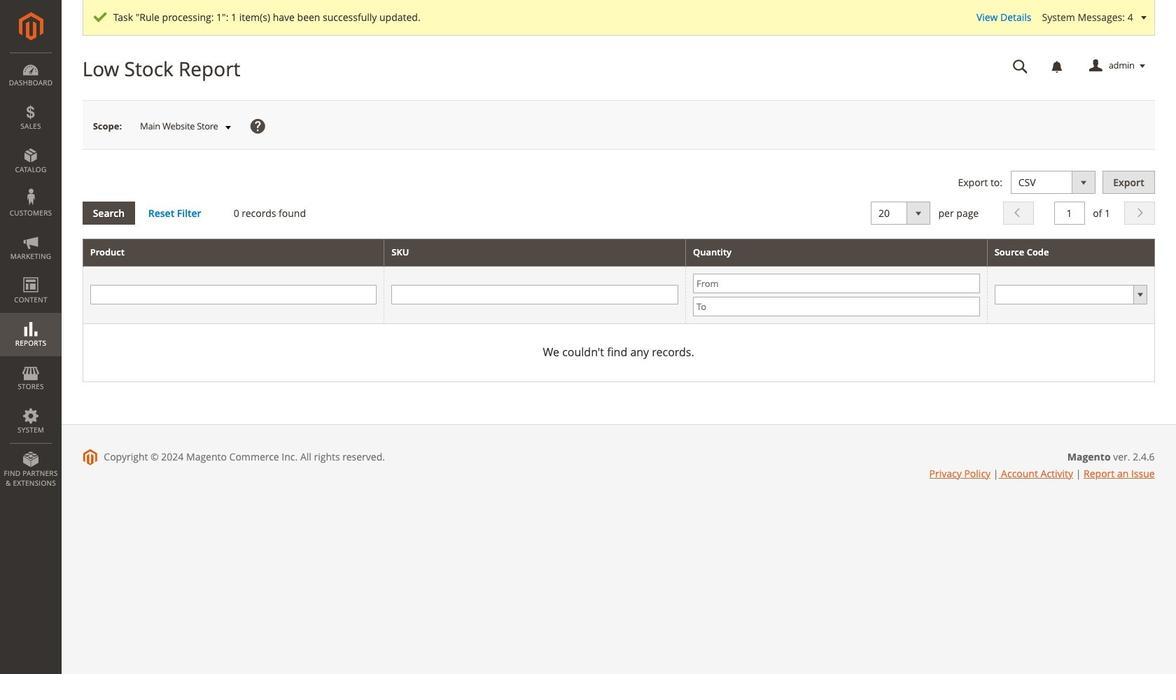 Task type: describe. For each thing, give the bounding box(es) containing it.
magento admin panel image
[[19, 12, 43, 41]]

To text field
[[693, 297, 980, 316]]



Task type: vqa. For each thing, say whether or not it's contained in the screenshot.
text field
yes



Task type: locate. For each thing, give the bounding box(es) containing it.
From text field
[[693, 274, 980, 293]]

None text field
[[90, 285, 377, 305], [392, 285, 678, 305], [90, 285, 377, 305], [392, 285, 678, 305]]

None text field
[[1003, 54, 1038, 78], [1054, 202, 1085, 225], [1003, 54, 1038, 78], [1054, 202, 1085, 225]]

menu bar
[[0, 53, 62, 495]]



